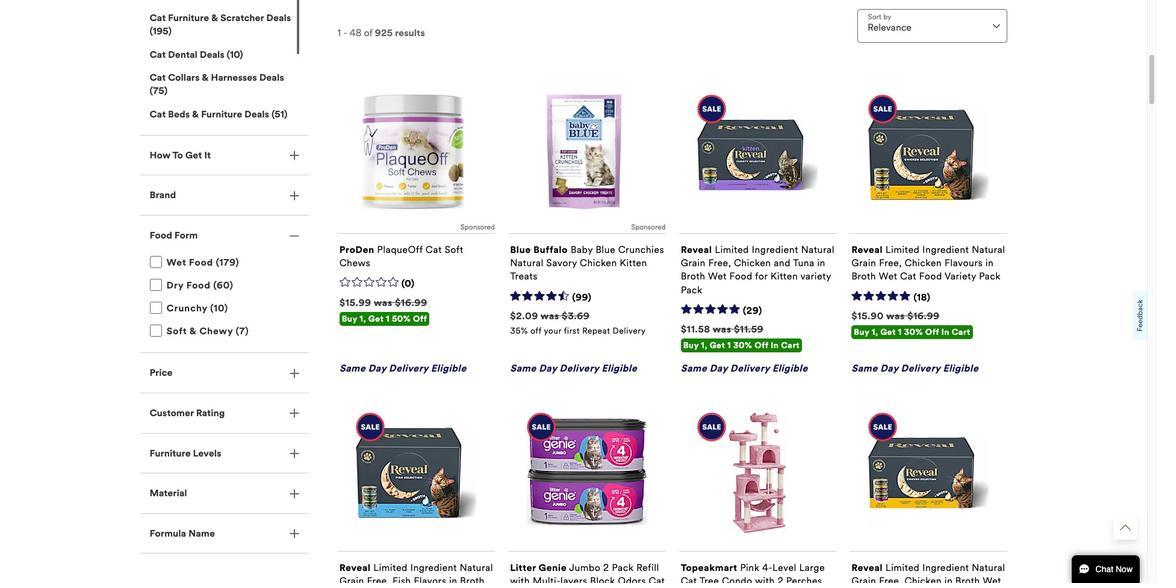 Task type: vqa. For each thing, say whether or not it's contained in the screenshot.
second list from the right
no



Task type: describe. For each thing, give the bounding box(es) containing it.
litter genie
[[510, 562, 567, 573]]

(18)
[[914, 291, 931, 303]]

2 inside 'pink 4-level large cat tree condo with 2 perches'
[[778, 575, 784, 583]]

$15.90
[[852, 310, 884, 322]]

( for furniture
[[150, 25, 153, 37]]

tuna
[[793, 257, 815, 269]]

195
[[153, 25, 168, 37]]

4 plus icon 2 button from the top
[[140, 393, 309, 433]]

food form button
[[140, 216, 309, 255]]

wet inside the "limited ingredient natural grain free, chicken and tuna in broth wet food for kitten variety pack"
[[709, 271, 727, 282]]

deals for furniture
[[245, 108, 269, 120]]

ingredient for in
[[923, 562, 970, 573]]

day for $2.09
[[539, 363, 557, 374]]

in for $16.99
[[942, 327, 950, 338]]

wet food (179)
[[167, 257, 239, 268]]

99 reviews element
[[572, 291, 592, 304]]

reveal for limited ingredient natural grain free, chicken flavours in broth wet cat food variety pack
[[852, 244, 883, 256]]

cat furniture & scratcher deals ( 195 )
[[150, 12, 291, 37]]

1, for $15.90
[[872, 327, 879, 338]]

food inside the "limited ingredient natural grain free, chicken and tuna in broth wet food for kitten variety pack"
[[730, 271, 753, 282]]

was for $15.99
[[374, 297, 393, 309]]

off for (29)
[[755, 341, 769, 351]]

off for (18)
[[926, 327, 940, 338]]

$2.09
[[510, 310, 538, 322]]

& for harnesses
[[202, 72, 209, 83]]

first
[[564, 326, 580, 336]]

natural for limited ingredient natural grain free, chicken flavours in broth wet cat food variety pack
[[972, 244, 1006, 256]]

$15.99 was $16.99 buy 1, get 1 50% off
[[340, 297, 427, 324]]

beds
[[168, 108, 190, 120]]

jumbo 2 pack refill with multi-layers block odors ca
[[510, 562, 665, 583]]

cat down 195
[[150, 49, 166, 60]]

proden
[[340, 244, 375, 256]]

deals left 10 at the top left
[[200, 49, 225, 60]]

of
[[364, 27, 373, 39]]

baby blue crunchies natural savory chicken kitten treats
[[510, 244, 665, 282]]

limited for in
[[886, 562, 920, 573]]

0 horizontal spatial wet
[[167, 257, 186, 268]]

eligible for (0)
[[431, 363, 467, 374]]

buy for $15.90
[[854, 327, 870, 338]]

10
[[230, 49, 240, 60]]

variety
[[801, 271, 832, 282]]

$15.90 was $16.99 buy 1, get 1 30% off in cart
[[852, 310, 971, 338]]

75
[[153, 85, 164, 97]]

form
[[175, 229, 198, 241]]

large
[[800, 562, 825, 573]]

reveal for limited ingredient natural grain free, fish flavors in brot
[[340, 562, 371, 573]]

get for $11.58
[[710, 341, 725, 351]]

crunchy (10)
[[167, 303, 228, 314]]

$2.09 was $3.69 35% off your first repeat delivery
[[510, 310, 646, 336]]

delivery for plaqueoff cat soft chews
[[389, 363, 429, 374]]

grain for limited ingredient natural grain free, chicken flavours in broth wet cat food variety pack
[[852, 257, 877, 269]]

off for (0)
[[413, 314, 427, 324]]

chews
[[340, 257, 371, 269]]

layers
[[561, 575, 588, 583]]

multi-
[[533, 575, 561, 583]]

3 plus icon 2 button from the top
[[140, 353, 309, 393]]

(60)
[[213, 280, 233, 291]]

1 plus icon 2 image from the top
[[289, 151, 299, 160]]

2 inside "jumbo 2 pack refill with multi-layers block odors ca"
[[604, 562, 610, 573]]

down arrow icon 1 image
[[993, 24, 1000, 28]]

reveal for limited ingredient natural grain free, chicken and tuna in broth wet food for kitten variety pack
[[681, 244, 712, 256]]

broth inside the "limited ingredient natural grain free, chicken and tuna in broth wet food for kitten variety pack"
[[681, 271, 706, 282]]

grain for limited ingredient natural grain free, chicken and tuna in broth wet food for kitten variety pack
[[681, 257, 706, 269]]

chicken for in
[[905, 575, 942, 583]]

plaqueoff
[[377, 244, 423, 256]]

free, for limited ingredient natural grain free, chicken and tuna in broth wet food for kitten variety pack
[[709, 257, 732, 269]]

results
[[395, 27, 425, 39]]

1 plus icon 2 button from the top
[[140, 135, 309, 175]]

buy for $11.58
[[684, 341, 699, 351]]

same day delivery eligible for $15.99
[[340, 363, 467, 374]]

dry
[[167, 280, 184, 291]]

50%
[[392, 314, 411, 324]]

limited ingredient natural grain free, chicken flavours in broth wet cat food variety pack
[[852, 244, 1006, 282]]

plaqueoff cat soft chews
[[340, 244, 464, 269]]

blue buffalo
[[510, 244, 568, 256]]

3 plus icon 2 image from the top
[[289, 369, 299, 378]]

crunchy
[[167, 303, 208, 314]]

perches
[[787, 575, 823, 583]]

4-
[[763, 562, 773, 573]]

dental
[[168, 49, 198, 60]]

free, for limited ingredient natural grain free, fish flavors in brot
[[367, 575, 390, 583]]

delivery for limited ingredient natural grain free, chicken and tuna in broth wet food for kitten variety pack
[[731, 363, 770, 374]]

your
[[544, 326, 562, 336]]

flavors
[[414, 575, 447, 583]]

limited ingredient natural grain free, fish flavors in brot
[[340, 562, 493, 583]]

1 for limited ingredient natural grain free, chicken flavours in broth wet cat food variety pack
[[899, 327, 902, 338]]

harnesses
[[211, 72, 257, 83]]

5 plus icon 2 image from the top
[[289, 449, 299, 458]]

chicken for flavours
[[905, 257, 942, 269]]

topeakmart
[[681, 562, 738, 573]]

$3.69
[[562, 310, 590, 322]]

buy for $15.99
[[342, 314, 358, 324]]

chicken for and
[[734, 257, 772, 269]]

$11.59
[[734, 324, 764, 335]]

& left chewy
[[190, 326, 197, 337]]

free, for limited ingredient natural grain free, chicken flavours in broth wet cat food variety pack
[[880, 257, 902, 269]]

odors
[[618, 575, 646, 583]]

1 vertical spatial furniture
[[201, 108, 242, 120]]

1 for plaqueoff cat soft chews
[[386, 314, 390, 324]]

same day delivery eligible for $15.90
[[852, 363, 979, 374]]

day for $15.99
[[368, 363, 386, 374]]

in inside the "limited ingredient natural grain free, chicken and tuna in broth wet food for kitten variety pack"
[[818, 257, 826, 269]]

limited ingredient natural grain free, chicken in broth we
[[852, 562, 1006, 583]]

get for $15.99
[[369, 314, 384, 324]]

1 for limited ingredient natural grain free, chicken and tuna in broth wet food for kitten variety pack
[[728, 341, 731, 351]]

day for $15.90
[[881, 363, 899, 374]]

grain for limited ingredient natural grain free, chicken in broth we
[[852, 575, 877, 583]]

with inside 'pink 4-level large cat tree condo with 2 perches'
[[755, 575, 775, 583]]

chicken for kitten
[[580, 257, 617, 269]]

cat inside cat furniture & scratcher deals ( 195 )
[[150, 12, 166, 23]]

was for $2.09
[[541, 310, 560, 322]]

cat inside cat collars & harnesses deals ( 75 )
[[150, 72, 166, 83]]

genie
[[539, 562, 567, 573]]

ingredient for flavors
[[411, 562, 457, 573]]

scroll to top image
[[1121, 522, 1131, 533]]

-
[[344, 27, 347, 39]]

925
[[375, 27, 393, 39]]

scratcher
[[220, 12, 264, 23]]

pink 4-level large cat tree condo with 2 perches
[[681, 562, 825, 583]]

crunchies
[[619, 244, 665, 256]]

cat inside plaqueoff cat soft chews
[[426, 244, 442, 256]]

cat dental deals ( 10 )
[[150, 49, 243, 60]]

jumbo
[[570, 562, 601, 573]]

condo
[[722, 575, 753, 583]]

) for furniture
[[168, 25, 172, 37]]

for
[[756, 271, 768, 282]]

level
[[773, 562, 797, 573]]

collars
[[168, 72, 200, 83]]

$15.99
[[340, 297, 372, 309]]

( for beds
[[272, 108, 275, 120]]

7 plus icon 2 image from the top
[[289, 529, 299, 539]]

pink
[[741, 562, 760, 573]]

35%
[[510, 326, 528, 336]]

$11.58 was $11.59 buy 1, get 1 30% off in cart
[[681, 324, 800, 351]]



Task type: locate. For each thing, give the bounding box(es) containing it.
delivery down 50%
[[389, 363, 429, 374]]

deals
[[266, 12, 291, 23], [200, 49, 225, 60], [259, 72, 284, 83], [245, 108, 269, 120]]

soft right plaqueoff
[[445, 244, 464, 256]]

get left 50%
[[369, 314, 384, 324]]

eligible for (18)
[[944, 363, 979, 374]]

delivery down $15.90 was $16.99 buy 1, get 1 30% off in cart
[[901, 363, 941, 374]]

4 eligible from the left
[[944, 363, 979, 374]]

) inside cat collars & harnesses deals ( 75 )
[[164, 85, 168, 97]]

eligible
[[431, 363, 467, 374], [602, 363, 638, 374], [773, 363, 808, 374], [944, 363, 979, 374]]

0 horizontal spatial pack
[[612, 562, 634, 573]]

blue right baby
[[596, 244, 616, 256]]

deals up 51
[[259, 72, 284, 83]]

off inside $15.99 was $16.99 buy 1, get 1 50% off
[[413, 314, 427, 324]]

2 up "block"
[[604, 562, 610, 573]]

0 horizontal spatial kitten
[[620, 257, 648, 269]]

$16.99 for (18)
[[908, 310, 940, 322]]

in for $11.59
[[771, 341, 779, 351]]

natural inside the "limited ingredient natural grain free, chicken and tuna in broth wet food for kitten variety pack"
[[802, 244, 835, 256]]

2 with from the left
[[755, 575, 775, 583]]

1 sponsored from the left
[[461, 223, 495, 232]]

1 inside $11.58 was $11.59 buy 1, get 1 30% off in cart
[[728, 341, 731, 351]]

ingredient for and
[[752, 244, 799, 256]]

in
[[942, 327, 950, 338], [771, 341, 779, 351]]

4 plus icon 2 image from the top
[[289, 409, 299, 418]]

30% down 18 reviews element
[[905, 327, 923, 338]]

in inside limited ingredient natural grain free, chicken flavours in broth wet cat food variety pack
[[986, 257, 994, 269]]

6 plus icon 2 image from the top
[[289, 489, 299, 499]]

cat
[[150, 12, 166, 23], [150, 49, 166, 60], [150, 72, 166, 83], [150, 108, 166, 120], [426, 244, 442, 256], [901, 271, 917, 282], [681, 575, 697, 583]]

food left form
[[150, 229, 172, 241]]

off down 18 reviews element
[[926, 327, 940, 338]]

30% inside $11.58 was $11.59 buy 1, get 1 30% off in cart
[[734, 341, 753, 351]]

1 horizontal spatial blue
[[596, 244, 616, 256]]

( inside cat collars & harnesses deals ( 75 )
[[150, 85, 153, 97]]

furniture up 195
[[168, 12, 209, 23]]

kitten inside baby blue crunchies natural savory chicken kitten treats
[[620, 257, 648, 269]]

18 reviews element
[[914, 291, 931, 304]]

grain inside the "limited ingredient natural grain free, chicken and tuna in broth wet food for kitten variety pack"
[[681, 257, 706, 269]]

(99)
[[572, 291, 592, 303]]

with down "litter"
[[510, 575, 530, 583]]

ingredient inside limited ingredient natural grain free, chicken flavours in broth wet cat food variety pack
[[923, 244, 970, 256]]

0 horizontal spatial 2
[[604, 562, 610, 573]]

grain inside 'limited ingredient natural grain free, fish flavors in brot'
[[340, 575, 364, 583]]

day
[[368, 363, 386, 374], [539, 363, 557, 374], [710, 363, 728, 374], [881, 363, 899, 374]]

with inside "jumbo 2 pack refill with multi-layers block odors ca"
[[510, 575, 530, 583]]

2 same day delivery eligible from the left
[[510, 363, 638, 374]]

cat inside limited ingredient natural grain free, chicken flavours in broth wet cat food variety pack
[[901, 271, 917, 282]]

was right '$15.90'
[[887, 310, 905, 322]]

0 horizontal spatial in
[[771, 341, 779, 351]]

0 vertical spatial cart
[[952, 327, 971, 338]]

was for $15.90
[[887, 310, 905, 322]]

buy
[[342, 314, 358, 324], [854, 327, 870, 338], [684, 341, 699, 351]]

food up dry food (60)
[[189, 257, 213, 268]]

0 vertical spatial pack
[[980, 271, 1001, 282]]

chicken inside baby blue crunchies natural savory chicken kitten treats
[[580, 257, 617, 269]]

0 horizontal spatial with
[[510, 575, 530, 583]]

wet
[[167, 257, 186, 268], [709, 271, 727, 282], [879, 271, 898, 282]]

in
[[818, 257, 826, 269], [986, 257, 994, 269], [449, 575, 458, 583], [945, 575, 953, 583]]

29 reviews element
[[743, 305, 763, 317]]

blue inside baby blue crunchies natural savory chicken kitten treats
[[596, 244, 616, 256]]

grain inside limited ingredient natural grain free, chicken in broth we
[[852, 575, 877, 583]]

1, inside $11.58 was $11.59 buy 1, get 1 30% off in cart
[[701, 341, 708, 351]]

sponsored
[[461, 223, 495, 232], [632, 223, 666, 232]]

was inside $2.09 was $3.69 35% off your first repeat delivery
[[541, 310, 560, 322]]

1 vertical spatial buy
[[854, 327, 870, 338]]

and
[[774, 257, 791, 269]]

food form
[[150, 229, 198, 241]]

2 vertical spatial 1,
[[701, 341, 708, 351]]

off inside $11.58 was $11.59 buy 1, get 1 30% off in cart
[[755, 341, 769, 351]]

0 horizontal spatial off
[[413, 314, 427, 324]]

) for collars
[[164, 85, 168, 97]]

$16.99 down 0 reviews element
[[395, 297, 427, 309]]

2 eligible from the left
[[602, 363, 638, 374]]

limited for and
[[715, 244, 749, 256]]

limited for flavours
[[886, 244, 920, 256]]

(179)
[[216, 257, 239, 268]]

1 horizontal spatial 30%
[[905, 327, 923, 338]]

0 vertical spatial in
[[942, 327, 950, 338]]

same day delivery eligible down 50%
[[340, 363, 467, 374]]

ingredient for flavours
[[923, 244, 970, 256]]

chicken inside limited ingredient natural grain free, chicken in broth we
[[905, 575, 942, 583]]

cart
[[952, 327, 971, 338], [782, 341, 800, 351]]

1 inside $15.99 was $16.99 buy 1, get 1 50% off
[[386, 314, 390, 324]]

& inside cat furniture & scratcher deals ( 195 )
[[211, 12, 218, 23]]

0 vertical spatial off
[[413, 314, 427, 324]]

delivery for baby blue crunchies natural savory chicken kitten treats
[[560, 363, 599, 374]]

variety
[[945, 271, 977, 282]]

1, for $11.58
[[701, 341, 708, 351]]

0 vertical spatial 2
[[604, 562, 610, 573]]

1
[[338, 27, 341, 39], [386, 314, 390, 324], [899, 327, 902, 338], [728, 341, 731, 351]]

2 vertical spatial get
[[710, 341, 725, 351]]

free, for limited ingredient natural grain free, chicken in broth we
[[880, 575, 902, 583]]

in inside limited ingredient natural grain free, chicken in broth we
[[945, 575, 953, 583]]

treats
[[510, 271, 538, 282]]

delivery
[[613, 326, 646, 336], [389, 363, 429, 374], [560, 363, 599, 374], [731, 363, 770, 374], [901, 363, 941, 374]]

sponsored for soft
[[461, 223, 495, 232]]

0 vertical spatial $16.99
[[395, 297, 427, 309]]

same for $11.58
[[681, 363, 707, 374]]

(29)
[[743, 305, 763, 316]]

refill
[[637, 562, 660, 573]]

litter
[[510, 562, 536, 573]]

1 horizontal spatial 1,
[[701, 341, 708, 351]]

2 horizontal spatial off
[[926, 327, 940, 338]]

pack inside the "limited ingredient natural grain free, chicken and tuna in broth wet food for kitten variety pack"
[[681, 284, 703, 296]]

pack up $11.58
[[681, 284, 703, 296]]

blue up 'treats'
[[510, 244, 531, 256]]

limited for flavors
[[374, 562, 408, 573]]

was inside $15.99 was $16.99 buy 1, get 1 50% off
[[374, 297, 393, 309]]

wet up '$15.90'
[[879, 271, 898, 282]]

cart for $11.59
[[782, 341, 800, 351]]

off down $11.59 on the bottom of the page
[[755, 341, 769, 351]]

1 horizontal spatial buy
[[684, 341, 699, 351]]

natural inside 'limited ingredient natural grain free, fish flavors in brot'
[[460, 562, 493, 573]]

0 horizontal spatial cart
[[782, 341, 800, 351]]

1, inside $15.90 was $16.99 buy 1, get 1 30% off in cart
[[872, 327, 879, 338]]

1 horizontal spatial sponsored
[[632, 223, 666, 232]]

0 reviews element
[[402, 278, 415, 291]]

wet up dry
[[167, 257, 186, 268]]

cat inside 'pink 4-level large cat tree condo with 2 perches'
[[681, 575, 697, 583]]

0 horizontal spatial soft
[[167, 326, 187, 337]]

off right 50%
[[413, 314, 427, 324]]

delivery inside $2.09 was $3.69 35% off your first repeat delivery
[[613, 326, 646, 336]]

4 day from the left
[[881, 363, 899, 374]]

same day delivery eligible down first
[[510, 363, 638, 374]]

food up crunchy (10)
[[186, 280, 211, 291]]

ingredient
[[752, 244, 799, 256], [923, 244, 970, 256], [411, 562, 457, 573], [923, 562, 970, 573]]

2 horizontal spatial get
[[881, 327, 896, 338]]

get inside $15.90 was $16.99 buy 1, get 1 30% off in cart
[[881, 327, 896, 338]]

1 horizontal spatial get
[[710, 341, 725, 351]]

2 horizontal spatial 1,
[[872, 327, 879, 338]]

$16.99 inside $15.90 was $16.99 buy 1, get 1 30% off in cart
[[908, 310, 940, 322]]

same day delivery eligible
[[340, 363, 467, 374], [510, 363, 638, 374], [681, 363, 808, 374], [852, 363, 979, 374]]

& right the beds
[[192, 108, 199, 120]]

limited
[[715, 244, 749, 256], [886, 244, 920, 256], [374, 562, 408, 573], [886, 562, 920, 573]]

1 vertical spatial off
[[926, 327, 940, 338]]

$16.99 for (0)
[[395, 297, 427, 309]]

wet left 'for' in the top right of the page
[[709, 271, 727, 282]]

eligible for (99)
[[602, 363, 638, 374]]

pack up odors
[[612, 562, 634, 573]]

delivery for limited ingredient natural grain free, chicken flavours in broth wet cat food variety pack
[[901, 363, 941, 374]]

cat beds & furniture deals ( 51 )
[[150, 108, 288, 120]]

1 horizontal spatial kitten
[[771, 271, 798, 282]]

day down $15.99 was $16.99 buy 1, get 1 50% off
[[368, 363, 386, 374]]

3 day from the left
[[710, 363, 728, 374]]

cat right plaqueoff
[[426, 244, 442, 256]]

same day delivery eligible for $11.58
[[681, 363, 808, 374]]

1, inside $15.99 was $16.99 buy 1, get 1 50% off
[[360, 314, 366, 324]]

1 vertical spatial cart
[[782, 341, 800, 351]]

chicken inside the "limited ingredient natural grain free, chicken and tuna in broth wet food for kitten variety pack"
[[734, 257, 772, 269]]

0 vertical spatial kitten
[[620, 257, 648, 269]]

kitten inside the "limited ingredient natural grain free, chicken and tuna in broth wet food for kitten variety pack"
[[771, 271, 798, 282]]

same for $15.99
[[340, 363, 366, 374]]

1 eligible from the left
[[431, 363, 467, 374]]

chicken
[[580, 257, 617, 269], [734, 257, 772, 269], [905, 257, 942, 269], [905, 575, 942, 583]]

grain inside limited ingredient natural grain free, chicken flavours in broth wet cat food variety pack
[[852, 257, 877, 269]]

baby
[[571, 244, 593, 256]]

1 horizontal spatial wet
[[709, 271, 727, 282]]

2 down level
[[778, 575, 784, 583]]

off
[[531, 326, 542, 336]]

with down 4- in the right bottom of the page
[[755, 575, 775, 583]]

0 horizontal spatial $16.99
[[395, 297, 427, 309]]

cat up (18)
[[901, 271, 917, 282]]

eligible for (29)
[[773, 363, 808, 374]]

) for beds
[[284, 108, 288, 120]]

1 horizontal spatial with
[[755, 575, 775, 583]]

deals right scratcher
[[266, 12, 291, 23]]

kitten down and at the right
[[771, 271, 798, 282]]

1 with from the left
[[510, 575, 530, 583]]

food left 'for' in the top right of the page
[[730, 271, 753, 282]]

2 horizontal spatial wet
[[879, 271, 898, 282]]

pack inside limited ingredient natural grain free, chicken flavours in broth wet cat food variety pack
[[980, 271, 1001, 282]]

0 vertical spatial soft
[[445, 244, 464, 256]]

1, down $11.58
[[701, 341, 708, 351]]

& right collars
[[202, 72, 209, 83]]

furniture down cat collars & harnesses deals ( 75 )
[[201, 108, 242, 120]]

limited ingredient natural grain free, chicken and tuna in broth wet food for kitten variety pack
[[681, 244, 835, 296]]

food inside limited ingredient natural grain free, chicken flavours in broth wet cat food variety pack
[[920, 271, 943, 282]]

0 vertical spatial 30%
[[905, 327, 923, 338]]

same day delivery eligible for $2.09
[[510, 363, 638, 374]]

broth inside limited ingredient natural grain free, chicken in broth we
[[956, 575, 981, 583]]

off
[[413, 314, 427, 324], [926, 327, 940, 338], [755, 341, 769, 351]]

in inside $11.58 was $11.59 buy 1, get 1 30% off in cart
[[771, 341, 779, 351]]

1 vertical spatial $16.99
[[908, 310, 940, 322]]

1 horizontal spatial soft
[[445, 244, 464, 256]]

in inside 'limited ingredient natural grain free, fish flavors in brot'
[[449, 575, 458, 583]]

2 horizontal spatial pack
[[980, 271, 1001, 282]]

get down '$15.90'
[[881, 327, 896, 338]]

$11.58
[[681, 324, 711, 335]]

chewy
[[200, 326, 233, 337]]

2 vertical spatial buy
[[684, 341, 699, 351]]

day for $11.58
[[710, 363, 728, 374]]

3 same from the left
[[681, 363, 707, 374]]

5 plus icon 2 button from the top
[[140, 434, 309, 473]]

2 plus icon 2 button from the top
[[140, 175, 309, 215]]

delivery down first
[[560, 363, 599, 374]]

2 same from the left
[[510, 363, 537, 374]]

chicken inside limited ingredient natural grain free, chicken flavours in broth wet cat food variety pack
[[905, 257, 942, 269]]

0 horizontal spatial blue
[[510, 244, 531, 256]]

day down $15.90 was $16.99 buy 1, get 1 30% off in cart
[[881, 363, 899, 374]]

48
[[350, 27, 362, 39]]

) inside cat furniture & scratcher deals ( 195 )
[[168, 25, 172, 37]]

limited inside limited ingredient natural grain free, chicken flavours in broth wet cat food variety pack
[[886, 244, 920, 256]]

reveal
[[681, 244, 712, 256], [852, 244, 883, 256], [340, 562, 371, 573], [852, 562, 883, 573]]

1 horizontal spatial off
[[755, 341, 769, 351]]

3 same day delivery eligible from the left
[[681, 363, 808, 374]]

repeat
[[583, 326, 611, 336]]

was up 50%
[[374, 297, 393, 309]]

6 plus icon 2 button from the top
[[140, 474, 309, 513]]

30% down $11.59 on the bottom of the page
[[734, 341, 753, 351]]

0 horizontal spatial 1,
[[360, 314, 366, 324]]

2 sponsored from the left
[[632, 223, 666, 232]]

1 inside $15.90 was $16.99 buy 1, get 1 30% off in cart
[[899, 327, 902, 338]]

&
[[211, 12, 218, 23], [202, 72, 209, 83], [192, 108, 199, 120], [190, 326, 197, 337]]

buy inside $11.58 was $11.59 buy 1, get 1 30% off in cart
[[684, 341, 699, 351]]

$16.99 inside $15.99 was $16.99 buy 1, get 1 50% off
[[395, 297, 427, 309]]

2 horizontal spatial buy
[[854, 327, 870, 338]]

was up your
[[541, 310, 560, 322]]

1 vertical spatial get
[[881, 327, 896, 338]]

0 vertical spatial 1,
[[360, 314, 366, 324]]

wet inside limited ingredient natural grain free, chicken flavours in broth wet cat food variety pack
[[879, 271, 898, 282]]

day down your
[[539, 363, 557, 374]]

in inside $15.90 was $16.99 buy 1, get 1 30% off in cart
[[942, 327, 950, 338]]

(10)
[[210, 303, 228, 314]]

& left scratcher
[[211, 12, 218, 23]]

same
[[340, 363, 366, 374], [510, 363, 537, 374], [681, 363, 707, 374], [852, 363, 878, 374]]

1 - 48 of 925 results
[[338, 27, 425, 39]]

1 horizontal spatial in
[[942, 327, 950, 338]]

delivery right repeat in the bottom right of the page
[[613, 326, 646, 336]]

1 horizontal spatial 2
[[778, 575, 784, 583]]

limited inside the "limited ingredient natural grain free, chicken and tuna in broth wet food for kitten variety pack"
[[715, 244, 749, 256]]

same day delivery eligible down $15.90 was $16.99 buy 1, get 1 30% off in cart
[[852, 363, 979, 374]]

flavours
[[945, 257, 983, 269]]

2 vertical spatial off
[[755, 341, 769, 351]]

1 horizontal spatial cart
[[952, 327, 971, 338]]

styled arrow button link
[[1114, 516, 1138, 540]]

1 vertical spatial soft
[[167, 326, 187, 337]]

natural for limited ingredient natural grain free, chicken and tuna in broth wet food for kitten variety pack
[[802, 244, 835, 256]]

same for $2.09
[[510, 363, 537, 374]]

1 horizontal spatial pack
[[681, 284, 703, 296]]

free, inside limited ingredient natural grain free, chicken flavours in broth wet cat food variety pack
[[880, 257, 902, 269]]

1 same day delivery eligible from the left
[[340, 363, 467, 374]]

ingredient inside limited ingredient natural grain free, chicken in broth we
[[923, 562, 970, 573]]

2 blue from the left
[[596, 244, 616, 256]]

reveal for limited ingredient natural grain free, chicken in broth we
[[852, 562, 883, 573]]

free, inside limited ingredient natural grain free, chicken in broth we
[[880, 575, 902, 583]]

limited inside 'limited ingredient natural grain free, fish flavors in brot'
[[374, 562, 408, 573]]

cat up 75
[[150, 72, 166, 83]]

natural inside baby blue crunchies natural savory chicken kitten treats
[[510, 257, 544, 269]]

plus icon 2 image
[[289, 151, 299, 160], [289, 191, 299, 200], [289, 369, 299, 378], [289, 409, 299, 418], [289, 449, 299, 458], [289, 489, 299, 499], [289, 529, 299, 539]]

grain
[[681, 257, 706, 269], [852, 257, 877, 269], [340, 575, 364, 583], [852, 575, 877, 583]]

get inside $11.58 was $11.59 buy 1, get 1 30% off in cart
[[710, 341, 725, 351]]

1, down $15.99
[[360, 314, 366, 324]]

pack
[[980, 271, 1001, 282], [681, 284, 703, 296], [612, 562, 634, 573]]

natural for limited ingredient natural grain free, fish flavors in brot
[[460, 562, 493, 573]]

buy inside $15.90 was $16.99 buy 1, get 1 30% off in cart
[[854, 327, 870, 338]]

1, down '$15.90'
[[872, 327, 879, 338]]

natural
[[802, 244, 835, 256], [972, 244, 1006, 256], [510, 257, 544, 269], [460, 562, 493, 573], [972, 562, 1006, 573]]

deals for harnesses
[[259, 72, 284, 83]]

30% for $16.99
[[905, 327, 923, 338]]

get for $15.90
[[881, 327, 896, 338]]

buffalo
[[534, 244, 568, 256]]

food inside dropdown button
[[150, 229, 172, 241]]

pack down flavours
[[980, 271, 1001, 282]]

same day delivery eligible down $11.58 was $11.59 buy 1, get 1 30% off in cart
[[681, 363, 808, 374]]

0 horizontal spatial get
[[369, 314, 384, 324]]

1 vertical spatial 30%
[[734, 341, 753, 351]]

2 plus icon 2 image from the top
[[289, 191, 299, 200]]

4 same day delivery eligible from the left
[[852, 363, 979, 374]]

1 vertical spatial 1,
[[872, 327, 879, 338]]

fish
[[393, 575, 411, 583]]

cart inside $15.90 was $16.99 buy 1, get 1 30% off in cart
[[952, 327, 971, 338]]

51
[[275, 108, 284, 120]]

$16.99 down 18 reviews element
[[908, 310, 940, 322]]

was inside $11.58 was $11.59 buy 1, get 1 30% off in cart
[[713, 324, 732, 335]]

off inside $15.90 was $16.99 buy 1, get 1 30% off in cart
[[926, 327, 940, 338]]

sponsored for crunchies
[[632, 223, 666, 232]]

cat up 195
[[150, 12, 166, 23]]

3 eligible from the left
[[773, 363, 808, 374]]

delivery down $11.58 was $11.59 buy 1, get 1 30% off in cart
[[731, 363, 770, 374]]

1 vertical spatial in
[[771, 341, 779, 351]]

0 horizontal spatial 30%
[[734, 341, 753, 351]]

kitten down crunchies
[[620, 257, 648, 269]]

natural inside limited ingredient natural grain free, chicken flavours in broth wet cat food variety pack
[[972, 244, 1006, 256]]

tree
[[700, 575, 720, 583]]

was right $11.58
[[713, 324, 732, 335]]

2
[[604, 562, 610, 573], [778, 575, 784, 583]]

& inside cat collars & harnesses deals ( 75 )
[[202, 72, 209, 83]]

was for $11.58
[[713, 324, 732, 335]]

buy down $11.58
[[684, 341, 699, 351]]

& for scratcher
[[211, 12, 218, 23]]

natural for limited ingredient natural grain free, chicken in broth we
[[972, 562, 1006, 573]]

broth
[[681, 271, 706, 282], [852, 271, 877, 282], [956, 575, 981, 583]]

deals inside cat collars & harnesses deals ( 75 )
[[259, 72, 284, 83]]

(0)
[[402, 278, 415, 289]]

savory
[[547, 257, 577, 269]]

get
[[369, 314, 384, 324], [881, 327, 896, 338], [710, 341, 725, 351]]

1 vertical spatial pack
[[681, 284, 703, 296]]

1 horizontal spatial broth
[[852, 271, 877, 282]]

0 vertical spatial get
[[369, 314, 384, 324]]

1, for $15.99
[[360, 314, 366, 324]]

( inside cat furniture & scratcher deals ( 195 )
[[150, 25, 153, 37]]

0 vertical spatial buy
[[342, 314, 358, 324]]

1 horizontal spatial $16.99
[[908, 310, 940, 322]]

get inside $15.99 was $16.99 buy 1, get 1 50% off
[[369, 314, 384, 324]]

& for furniture
[[192, 108, 199, 120]]

natural inside limited ingredient natural grain free, chicken in broth we
[[972, 562, 1006, 573]]

1 same from the left
[[340, 363, 366, 374]]

buy inside $15.99 was $16.99 buy 1, get 1 50% off
[[342, 314, 358, 324]]

2 vertical spatial pack
[[612, 562, 634, 573]]

0 horizontal spatial buy
[[342, 314, 358, 324]]

cat collars & harnesses deals ( 75 )
[[150, 72, 284, 97]]

food up (18)
[[920, 271, 943, 282]]

get down $11.58
[[710, 341, 725, 351]]

buy down $15.99
[[342, 314, 358, 324]]

(
[[150, 25, 153, 37], [227, 49, 230, 60], [150, 85, 153, 97], [272, 108, 275, 120]]

30% for $11.59
[[734, 341, 753, 351]]

soft down the crunchy
[[167, 326, 187, 337]]

dry food (60)
[[167, 280, 233, 291]]

cat left tree
[[681, 575, 697, 583]]

free, inside 'limited ingredient natural grain free, fish flavors in brot'
[[367, 575, 390, 583]]

ingredient inside the "limited ingredient natural grain free, chicken and tuna in broth wet food for kitten variety pack"
[[752, 244, 799, 256]]

4 same from the left
[[852, 363, 878, 374]]

soft & chewy (7)
[[167, 326, 249, 337]]

0 horizontal spatial broth
[[681, 271, 706, 282]]

7 plus icon 2 button from the top
[[140, 514, 309, 553]]

same for $15.90
[[852, 363, 878, 374]]

buy down '$15.90'
[[854, 327, 870, 338]]

grain for limited ingredient natural grain free, fish flavors in brot
[[340, 575, 364, 583]]

limited inside limited ingredient natural grain free, chicken in broth we
[[886, 562, 920, 573]]

2 day from the left
[[539, 363, 557, 374]]

free, inside the "limited ingredient natural grain free, chicken and tuna in broth wet food for kitten variety pack"
[[709, 257, 732, 269]]

food
[[150, 229, 172, 241], [189, 257, 213, 268], [730, 271, 753, 282], [920, 271, 943, 282], [186, 280, 211, 291]]

1,
[[360, 314, 366, 324], [872, 327, 879, 338], [701, 341, 708, 351]]

1 vertical spatial 2
[[778, 575, 784, 583]]

(7)
[[236, 326, 249, 337]]

was inside $15.90 was $16.99 buy 1, get 1 30% off in cart
[[887, 310, 905, 322]]

1 vertical spatial kitten
[[771, 271, 798, 282]]

pack inside "jumbo 2 pack refill with multi-layers block odors ca"
[[612, 562, 634, 573]]

kitten
[[620, 257, 648, 269], [771, 271, 798, 282]]

( for collars
[[150, 85, 153, 97]]

2 horizontal spatial broth
[[956, 575, 981, 583]]

soft inside plaqueoff cat soft chews
[[445, 244, 464, 256]]

0 horizontal spatial sponsored
[[461, 223, 495, 232]]

cart for $16.99
[[952, 327, 971, 338]]

deals left 51
[[245, 108, 269, 120]]

0 vertical spatial furniture
[[168, 12, 209, 23]]

deals inside cat furniture & scratcher deals ( 195 )
[[266, 12, 291, 23]]

30% inside $15.90 was $16.99 buy 1, get 1 30% off in cart
[[905, 327, 923, 338]]

soft
[[445, 244, 464, 256], [167, 326, 187, 337]]

deals for scratcher
[[266, 12, 291, 23]]

day down $11.58 was $11.59 buy 1, get 1 30% off in cart
[[710, 363, 728, 374]]

1 blue from the left
[[510, 244, 531, 256]]

1 day from the left
[[368, 363, 386, 374]]

cat left the beds
[[150, 108, 166, 120]]

block
[[590, 575, 616, 583]]

broth inside limited ingredient natural grain free, chicken flavours in broth wet cat food variety pack
[[852, 271, 877, 282]]

furniture inside cat furniture & scratcher deals ( 195 )
[[168, 12, 209, 23]]

cart inside $11.58 was $11.59 buy 1, get 1 30% off in cart
[[782, 341, 800, 351]]

ingredient inside 'limited ingredient natural grain free, fish flavors in brot'
[[411, 562, 457, 573]]



